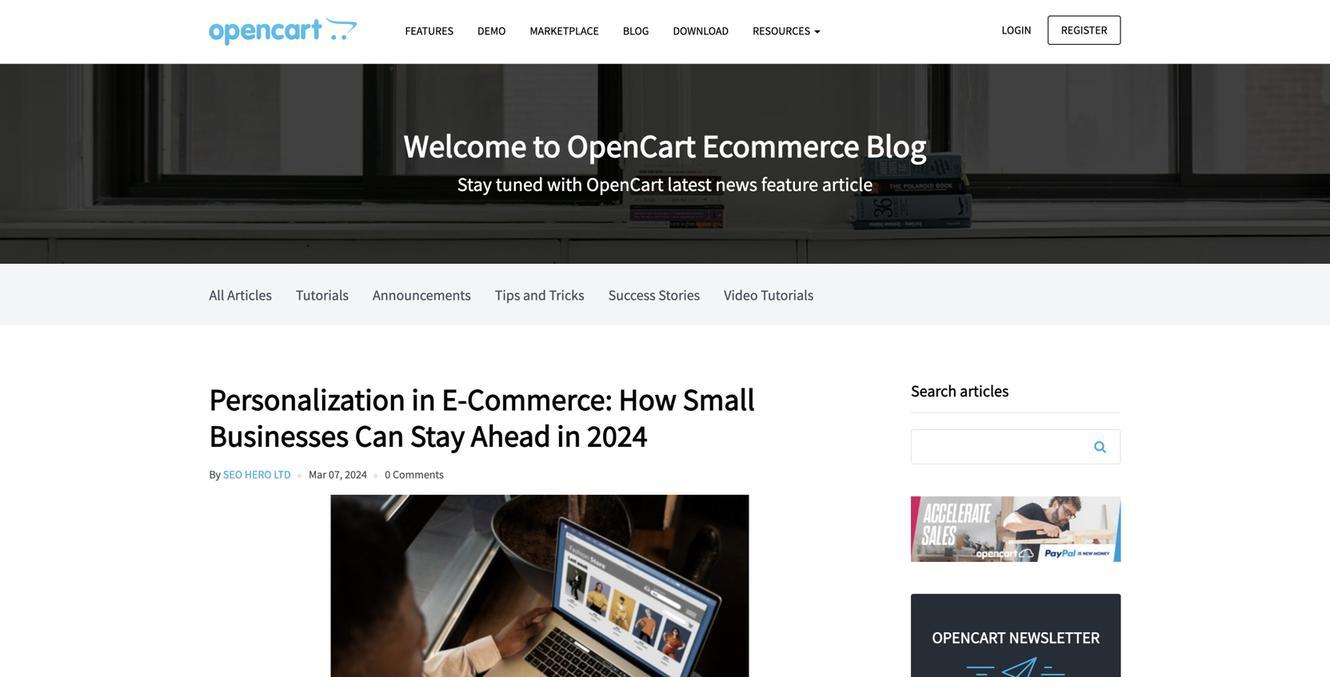 Task type: describe. For each thing, give the bounding box(es) containing it.
latest
[[667, 173, 712, 197]]

login
[[1002, 23, 1031, 37]]

personalization in e-commerce: how small businesses can stay ahead in 2024 image
[[209, 495, 871, 677]]

login link
[[988, 16, 1045, 45]]

success
[[608, 286, 656, 304]]

articles
[[227, 286, 272, 304]]

all articles
[[209, 286, 272, 304]]

1 vertical spatial 2024
[[345, 468, 367, 482]]

tips and tricks
[[495, 286, 584, 304]]

1 horizontal spatial in
[[557, 417, 581, 455]]

blog inside welcome to opencart ecommerce blog stay tuned with opencart latest news feature article
[[866, 126, 926, 166]]

businesses
[[209, 417, 349, 455]]

small
[[683, 380, 755, 419]]

1 vertical spatial opencart
[[586, 173, 664, 197]]

tricks
[[549, 286, 584, 304]]

07,
[[329, 468, 343, 482]]

features link
[[393, 17, 466, 45]]

features
[[405, 24, 454, 38]]

personalization in e-commerce: how small businesses can stay ahead in 2024 link
[[209, 380, 887, 455]]

tutorials inside video tutorials link
[[761, 286, 814, 304]]

download link
[[661, 17, 741, 45]]

search image
[[1094, 441, 1106, 454]]

mar 07, 2024
[[309, 468, 367, 482]]

article
[[822, 173, 873, 197]]

seo hero ltd link
[[223, 468, 291, 482]]

e-
[[442, 380, 467, 419]]

hero
[[245, 468, 272, 482]]

1 tutorials from the left
[[296, 286, 349, 304]]

0 vertical spatial opencart
[[567, 126, 696, 166]]

2 vertical spatial opencart
[[932, 628, 1006, 648]]

search articles
[[911, 381, 1009, 401]]

articles
[[960, 381, 1009, 401]]

marketplace link
[[518, 17, 611, 45]]

ecommerce
[[702, 126, 860, 166]]

newsletter
[[1009, 628, 1100, 648]]

opencart - blog image
[[209, 17, 357, 46]]

all
[[209, 286, 224, 304]]

how
[[619, 380, 677, 419]]

blog inside blog link
[[623, 24, 649, 38]]

seo
[[223, 468, 242, 482]]

news
[[715, 173, 757, 197]]

welcome
[[404, 126, 527, 166]]

ltd
[[274, 468, 291, 482]]



Task type: vqa. For each thing, say whether or not it's contained in the screenshot.
SEO HERO LTD LINK
yes



Task type: locate. For each thing, give the bounding box(es) containing it.
welcome to opencart ecommerce blog stay tuned with opencart latest news feature article
[[404, 126, 926, 197]]

can
[[355, 417, 404, 455]]

0 horizontal spatial tutorials
[[296, 286, 349, 304]]

tips
[[495, 286, 520, 304]]

blog left download
[[623, 24, 649, 38]]

announcements link
[[373, 264, 471, 326]]

1 horizontal spatial blog
[[866, 126, 926, 166]]

stay down welcome
[[457, 173, 492, 197]]

download
[[673, 24, 729, 38]]

commerce:
[[467, 380, 613, 419]]

stay up comments
[[410, 417, 465, 455]]

None text field
[[912, 430, 1120, 464]]

personalization in e-commerce: how small businesses can stay ahead in 2024
[[209, 380, 755, 455]]

opencart
[[567, 126, 696, 166], [586, 173, 664, 197], [932, 628, 1006, 648]]

0
[[385, 468, 391, 482]]

in right ahead
[[557, 417, 581, 455]]

1 vertical spatial blog
[[866, 126, 926, 166]]

success stories
[[608, 286, 700, 304]]

register
[[1061, 23, 1107, 37]]

tuned
[[496, 173, 543, 197]]

success stories link
[[608, 264, 700, 326]]

1 vertical spatial stay
[[410, 417, 465, 455]]

and
[[523, 286, 546, 304]]

opencart newsletter
[[932, 628, 1100, 648]]

blog
[[623, 24, 649, 38], [866, 126, 926, 166]]

in
[[412, 380, 436, 419], [557, 417, 581, 455]]

0 vertical spatial 2024
[[587, 417, 648, 455]]

blog link
[[611, 17, 661, 45]]

feature
[[761, 173, 818, 197]]

video
[[724, 286, 758, 304]]

marketplace
[[530, 24, 599, 38]]

in left e-
[[412, 380, 436, 419]]

to
[[533, 126, 561, 166]]

search
[[911, 381, 957, 401]]

demo link
[[466, 17, 518, 45]]

tutorials right articles
[[296, 286, 349, 304]]

all articles link
[[209, 264, 272, 326]]

announcements
[[373, 286, 471, 304]]

0 horizontal spatial blog
[[623, 24, 649, 38]]

stay inside welcome to opencart ecommerce blog stay tuned with opencart latest news feature article
[[457, 173, 492, 197]]

0 horizontal spatial in
[[412, 380, 436, 419]]

tutorials
[[296, 286, 349, 304], [761, 286, 814, 304]]

2 tutorials from the left
[[761, 286, 814, 304]]

register link
[[1048, 16, 1121, 45]]

with
[[547, 173, 583, 197]]

tutorials link
[[296, 264, 349, 326]]

personalization
[[209, 380, 405, 419]]

0 comments
[[385, 468, 444, 482]]

1 horizontal spatial tutorials
[[761, 286, 814, 304]]

stay inside personalization in e-commerce: how small businesses can stay ahead in 2024
[[410, 417, 465, 455]]

2024
[[587, 417, 648, 455], [345, 468, 367, 482]]

0 vertical spatial blog
[[623, 24, 649, 38]]

by seo hero ltd
[[209, 468, 291, 482]]

stay
[[457, 173, 492, 197], [410, 417, 465, 455]]

blog up article
[[866, 126, 926, 166]]

video tutorials link
[[724, 264, 814, 326]]

0 vertical spatial stay
[[457, 173, 492, 197]]

comments
[[393, 468, 444, 482]]

resources link
[[741, 17, 833, 45]]

demo
[[478, 24, 506, 38]]

stories
[[659, 286, 700, 304]]

1 horizontal spatial 2024
[[587, 417, 648, 455]]

by
[[209, 468, 221, 482]]

tutorials right the video
[[761, 286, 814, 304]]

2024 inside personalization in e-commerce: how small businesses can stay ahead in 2024
[[587, 417, 648, 455]]

ahead
[[471, 417, 551, 455]]

0 horizontal spatial 2024
[[345, 468, 367, 482]]

resources
[[753, 24, 813, 38]]

tips and tricks link
[[495, 264, 584, 326]]

video tutorials
[[724, 286, 814, 304]]

mar
[[309, 468, 326, 482]]



